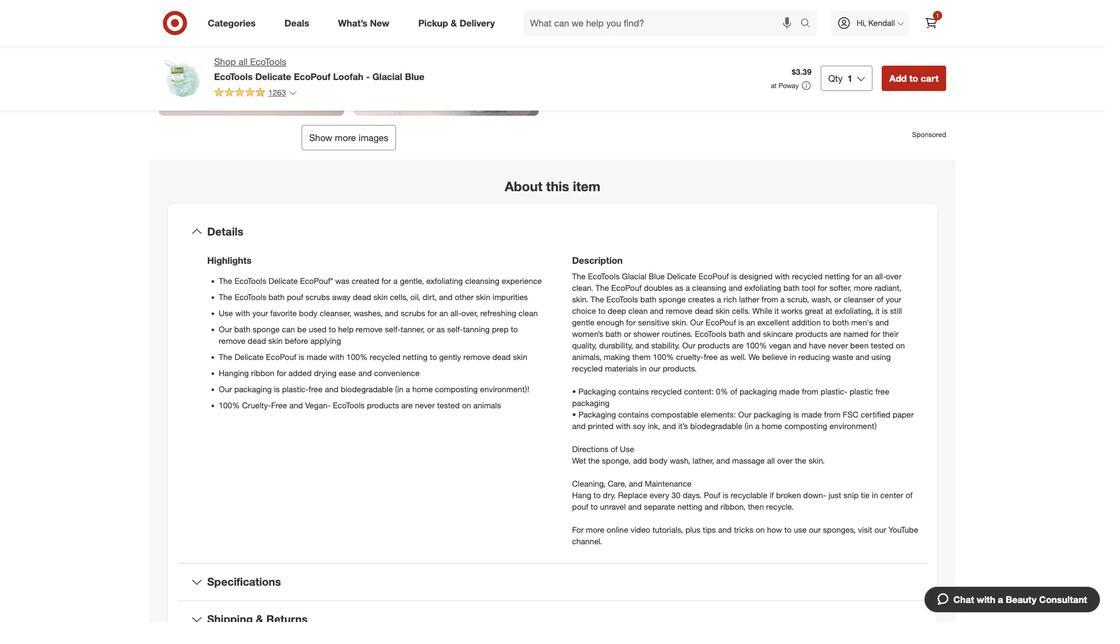 Task type: vqa. For each thing, say whether or not it's contained in the screenshot.
the What can we help you find? suggestions appear below Search Field
yes



Task type: describe. For each thing, give the bounding box(es) containing it.
a left rich
[[717, 294, 722, 304]]

stability.
[[652, 340, 680, 350]]

dead inside the ecotools glacial blue delicate ecopouf is designed with recycled netting for an all-over clean. the ecopouf doubles as a cleansing and exfoliating bath tool for softer, more radiant, skin. the ecotools bath sponge creates a rich lather from a scrub, wash, or cleanser of your choice to deep clean and remove dead skin cells. while it works great at exfoliating, it is still gentle enough for sensitive skin. our ecopouf is an excellent addition to both men's and women's bath or shower routines. ecotools bath and skincare products are named for their quality, durability, and stability. our products are 100% vegan and have never been tested on animals, making them 100% cruelty-free as well. we believe in reducing waste and using recycled materials in our products.
[[695, 306, 714, 316]]

and down been
[[856, 352, 870, 362]]

recyclable
[[731, 490, 768, 500]]

1 horizontal spatial an
[[747, 317, 756, 327]]

cleanser
[[844, 294, 875, 304]]

help
[[338, 324, 354, 334]]

ecotools delicate ecopouf loofah, 5 of 11 image
[[159, 0, 344, 116]]

is up added at bottom left
[[299, 352, 305, 362]]

choice
[[572, 306, 596, 316]]

0 horizontal spatial biodegradable
[[341, 384, 393, 394]]

cells.
[[732, 306, 751, 316]]

qty 1
[[829, 73, 853, 84]]

1 vertical spatial netting
[[403, 352, 428, 362]]

the delicate ecopouf is made with 100% recycled netting to gently remove dead skin
[[219, 352, 528, 362]]

products.
[[663, 363, 697, 373]]

refreshing
[[481, 308, 517, 318]]

making
[[604, 352, 630, 362]]

wet
[[572, 455, 586, 465]]

all- inside the ecotools glacial blue delicate ecopouf is designed with recycled netting for an all-over clean. the ecopouf doubles as a cleansing and exfoliating bath tool for softer, more radiant, skin. the ecotools bath sponge creates a rich lather from a scrub, wash, or cleanser of your choice to deep clean and remove dead skin cells. while it works great at exfoliating, it is still gentle enough for sensitive skin. our ecopouf is an excellent addition to both men's and women's bath or shower routines. ecotools bath and skincare products are named for their quality, durability, and stability. our products are 100% vegan and have never been tested on animals, making them 100% cruelty-free as well. we believe in reducing waste and using recycled materials in our products.
[[876, 271, 887, 281]]

a up creates at the right of the page
[[686, 283, 690, 293]]

0 horizontal spatial plastic-
[[282, 384, 309, 394]]

on inside for more online video tutorials, plus tips and tricks on how to use our sponges, visit our youtube channel.
[[756, 524, 765, 535]]

cart
[[921, 73, 939, 84]]

sensitive
[[638, 317, 670, 327]]

add
[[633, 455, 647, 465]]

and left printed
[[572, 421, 586, 431]]

on right 'payments'
[[705, 7, 714, 17]]

bath up durability,
[[606, 329, 622, 339]]

chat with a beauty consultant
[[954, 594, 1088, 605]]

wash, inside the ecotools glacial blue delicate ecopouf is designed with recycled netting for an all-over clean. the ecopouf doubles as a cleansing and exfoliating bath tool for softer, more radiant, skin. the ecotools bath sponge creates a rich lather from a scrub, wash, or cleanser of your choice to deep clean and remove dead skin cells. while it works great at exfoliating, it is still gentle enough for sensitive skin. our ecopouf is an excellent addition to both men's and women's bath or shower routines. ecotools bath and skincare products are named for their quality, durability, and stability. our products are 100% vegan and have never been tested on animals, making them 100% cruelty-free as well. we believe in reducing waste and using recycled materials in our products.
[[812, 294, 832, 304]]

and inside for more online video tutorials, plus tips and tricks on how to use our sponges, visit our youtube channel.
[[719, 524, 732, 535]]

1 horizontal spatial skin.
[[672, 317, 688, 327]]

payments
[[667, 7, 702, 17]]

for left their
[[871, 329, 881, 339]]

specifications
[[207, 575, 281, 588]]

cleanser,
[[320, 308, 352, 318]]

add to cart
[[890, 73, 939, 84]]

our packaging is plastic-free and biodegradable (in a home composting environment)!
[[219, 384, 530, 394]]

addition
[[792, 317, 821, 327]]

pickup & delivery link
[[409, 10, 510, 36]]

bath up favorite
[[269, 292, 285, 302]]

to left dry.
[[594, 490, 601, 500]]

is left still
[[883, 306, 888, 316]]

to up applying
[[329, 324, 336, 334]]

2 vertical spatial made
[[802, 409, 822, 419]]

and down drying
[[325, 384, 339, 394]]

dead down the prep
[[493, 352, 511, 362]]

0 vertical spatial 1
[[937, 12, 940, 19]]

0 horizontal spatial products
[[367, 400, 399, 410]]

1 self- from the left
[[385, 324, 401, 334]]

as inside our bath sponge can be used to help remove self-tanner, or as self-tanning prep to remove dead skin before applying
[[437, 324, 445, 334]]

plus
[[686, 524, 701, 535]]

what's new link
[[328, 10, 404, 36]]

over inside the ecotools glacial blue delicate ecopouf is designed with recycled netting for an all-over clean. the ecopouf doubles as a cleansing and exfoliating bath tool for softer, more radiant, skin. the ecotools bath sponge creates a rich lather from a scrub, wash, or cleanser of your choice to deep clean and remove dead skin cells. while it works great at exfoliating, it is still gentle enough for sensitive skin. our ecopouf is an excellent addition to both men's and women's bath or shower routines. ecotools bath and skincare products are named for their quality, durability, and stability. our products are 100% vegan and have never been tested on animals, making them 100% cruelty-free as well. we believe in reducing waste and using recycled materials in our products.
[[887, 271, 902, 281]]

of left '$30.00-'
[[756, 7, 763, 17]]

at
[[567, 34, 576, 45]]

is inside cleaning, care, and maintenance hang to dry. replace every 30 days. pouf is recyclable if broken down- just snip tie in center of pouf to unravel and separate netting and ribbon, then recycle.
[[723, 490, 729, 500]]

quality,
[[572, 340, 597, 350]]

1 horizontal spatial or
[[624, 329, 632, 339]]

2 horizontal spatial from
[[825, 409, 841, 419]]

cleaning,
[[572, 478, 606, 489]]

1 vertical spatial never
[[415, 400, 435, 410]]

is down cells.
[[739, 317, 745, 327]]

ecopouf inside shop all ecotools ecotools delicate ecopouf loofah - glacial blue
[[294, 71, 331, 82]]

with inside 'button'
[[977, 594, 996, 605]]

animals,
[[572, 352, 602, 362]]

to inside button
[[910, 73, 919, 84]]

free up vegan- at left bottom
[[309, 384, 323, 394]]

2 it from the left
[[876, 306, 880, 316]]

specifications button
[[177, 564, 928, 600]]

for down deep
[[627, 317, 636, 327]]

packaging up cruelty-
[[234, 384, 272, 394]]

routines.
[[662, 329, 693, 339]]

at inside the ecotools glacial blue delicate ecopouf is designed with recycled netting for an all-over clean. the ecopouf doubles as a cleansing and exfoliating bath tool for softer, more radiant, skin. the ecotools bath sponge creates a rich lather from a scrub, wash, or cleanser of your choice to deep clean and remove dead skin cells. while it works great at exfoliating, it is still gentle enough for sensitive skin. our ecopouf is an excellent addition to both men's and women's bath or shower routines. ecotools bath and skincare products are named for their quality, durability, and stability. our products are 100% vegan and have never been tested on animals, making them 100% cruelty-free as well. we believe in reducing waste and using recycled materials in our products.
[[826, 306, 833, 316]]

ecopouf up deep
[[612, 283, 642, 293]]

1 horizontal spatial scrubs
[[401, 308, 425, 318]]

plastic- inside • packaging contains recycled content: 0% of packaging made from plastic- plastic free packaging • packaging contains compostable elements: our packaging is made from fsc certified paper and printed with soy ink, and it's biodegradable (in a home composting environment)
[[821, 386, 848, 396]]

hanging
[[219, 368, 249, 378]]

can
[[282, 324, 295, 334]]

ecopouf down cells.
[[706, 317, 737, 327]]

unravel
[[600, 501, 626, 512]]

What can we help you find? suggestions appear below search field
[[524, 10, 804, 36]]

over,
[[462, 308, 478, 318]]

2 horizontal spatial our
[[875, 524, 887, 535]]

skin inside our bath sponge can be used to help remove self-tanner, or as self-tanning prep to remove dead skin before applying
[[268, 336, 283, 346]]

and up 'replace'
[[629, 478, 643, 489]]

believe
[[763, 352, 788, 362]]

tool
[[802, 283, 816, 293]]

been
[[851, 340, 869, 350]]

bath up scrub,
[[784, 283, 800, 293]]

0 vertical spatial body
[[299, 308, 318, 318]]

soy
[[633, 421, 646, 431]]

with inside the ecotools glacial blue delicate ecopouf is designed with recycled netting for an all-over clean. the ecopouf doubles as a cleansing and exfoliating bath tool for softer, more radiant, skin. the ecotools bath sponge creates a rich lather from a scrub, wash, or cleanser of your choice to deep clean and remove dead skin cells. while it works great at exfoliating, it is still gentle enough for sensitive skin. our ecopouf is an excellent addition to both men's and women's bath or shower routines. ecotools bath and skincare products are named for their quality, durability, and stability. our products are 100% vegan and have never been tested on animals, making them 100% cruelty-free as well. we believe in reducing waste and using recycled materials in our products.
[[775, 271, 790, 281]]

glance
[[587, 34, 616, 45]]

rich
[[724, 294, 737, 304]]

netting inside cleaning, care, and maintenance hang to dry. replace every 30 days. pouf is recyclable if broken down- just snip tie in center of pouf to unravel and separate netting and ribbon, then recycle.
[[678, 501, 703, 512]]

radiant,
[[875, 283, 902, 293]]

$1,500.00
[[792, 7, 828, 17]]

1 link
[[919, 10, 945, 36]]

and up rich
[[729, 283, 743, 293]]

2 the from the left
[[795, 455, 807, 465]]

is up free
[[274, 384, 280, 394]]

and down "excellent" at the right of the page
[[748, 329, 761, 339]]

2 vertical spatial as
[[720, 352, 729, 362]]

1 vertical spatial products
[[698, 340, 730, 350]]

works
[[782, 306, 803, 316]]

the ecotools glacial blue delicate ecopouf is designed with recycled netting for an all-over clean. the ecopouf doubles as a cleansing and exfoliating bath tool for softer, more radiant, skin. the ecotools bath sponge creates a rich lather from a scrub, wash, or cleanser of your choice to deep clean and remove dead skin cells. while it works great at exfoliating, it is still gentle enough for sensitive skin. our ecopouf is an excellent addition to both men's and women's bath or shower routines. ecotools bath and skincare products are named for their quality, durability, and stability. our products are 100% vegan and have never been tested on animals, making them 100% cruelty-free as well. we believe in reducing waste and using recycled materials in our products.
[[572, 271, 906, 373]]

and up their
[[876, 317, 889, 327]]

2 packaging from the top
[[579, 409, 616, 419]]

hang
[[572, 490, 592, 500]]

created
[[352, 276, 379, 286]]

1 vertical spatial are
[[733, 340, 744, 350]]

ecopouf up creates at the right of the page
[[699, 271, 729, 281]]

0 horizontal spatial cleansing
[[466, 276, 500, 286]]

to left gently
[[430, 352, 437, 362]]

pouf inside cleaning, care, and maintenance hang to dry. replace every 30 days. pouf is recyclable if broken down- just snip tie in center of pouf to unravel and separate netting and ribbon, then recycle.
[[572, 501, 589, 512]]

to inside for more online video tutorials, plus tips and tricks on how to use our sponges, visit our youtube channel.
[[785, 524, 792, 535]]

qty
[[829, 73, 843, 84]]

with left favorite
[[235, 308, 250, 318]]

1 horizontal spatial as
[[675, 283, 684, 293]]

wash, inside directions of use wet the sponge, add body wash, lather, and massage all over the skin.
[[670, 455, 691, 465]]

well.
[[731, 352, 747, 362]]

delicate inside the ecotools glacial blue delicate ecopouf is designed with recycled netting for an all-over clean. the ecopouf doubles as a cleansing and exfoliating bath tool for softer, more radiant, skin. the ecotools bath sponge creates a rich lather from a scrub, wash, or cleanser of your choice to deep clean and remove dead skin cells. while it works great at exfoliating, it is still gentle enough for sensitive skin. our ecopouf is an excellent addition to both men's and women's bath or shower routines. ecotools bath and skincare products are named for their quality, durability, and stability. our products are 100% vegan and have never been tested on animals, making them 100% cruelty-free as well. we believe in reducing waste and using recycled materials in our products.
[[667, 271, 697, 281]]

remove up hanging
[[219, 336, 246, 346]]

ecopouf down before
[[266, 352, 297, 362]]

kendall
[[869, 18, 896, 28]]

and down 'replace'
[[628, 501, 642, 512]]

add to cart button
[[882, 66, 947, 91]]

waste
[[833, 352, 854, 362]]

packaging up massage
[[754, 409, 792, 419]]

our down hanging
[[219, 384, 232, 394]]

blue inside shop all ecotools ecotools delicate ecopouf loofah - glacial blue
[[405, 71, 425, 82]]

to right the prep
[[511, 324, 518, 334]]

(in inside • packaging contains recycled content: 0% of packaging made from plastic- plastic free packaging • packaging contains compostable elements: our packaging is made from fsc certified paper and printed with soy ink, and it's biodegradable (in a home composting environment)
[[745, 421, 754, 431]]

our up routines.
[[691, 317, 704, 327]]

free inside • packaging contains recycled content: 0% of packaging made from plastic- plastic free packaging • packaging contains compostable elements: our packaging is made from fsc certified paper and printed with soy ink, and it's biodegradable (in a home composting environment)
[[876, 386, 890, 396]]

home inside • packaging contains recycled content: 0% of packaging made from plastic- plastic free packaging • packaging contains compostable elements: our packaging is made from fsc certified paper and printed with soy ink, and it's biodegradable (in a home composting environment)
[[762, 421, 783, 431]]

and right dirt,
[[439, 292, 453, 302]]

tanner,
[[401, 324, 425, 334]]

our bath sponge can be used to help remove self-tanner, or as self-tanning prep to remove dead skin before applying
[[219, 324, 518, 346]]

recycled up 'convenience'
[[370, 352, 401, 362]]

and down cells,
[[385, 308, 399, 318]]

deep
[[608, 306, 627, 316]]

cleansing inside the ecotools glacial blue delicate ecopouf is designed with recycled netting for an all-over clean. the ecopouf doubles as a cleansing and exfoliating bath tool for softer, more radiant, skin. the ecotools bath sponge creates a rich lather from a scrub, wash, or cleanser of your choice to deep clean and remove dead skin cells. while it works great at exfoliating, it is still gentle enough for sensitive skin. our ecopouf is an excellent addition to both men's and women's bath or shower routines. ecotools bath and skincare products are named for their quality, durability, and stability. our products are 100% vegan and have never been tested on animals, making them 100% cruelty-free as well. we believe in reducing waste and using recycled materials in our products.
[[693, 283, 727, 293]]

recycled up 'tool'
[[792, 271, 823, 281]]

applying
[[311, 336, 341, 346]]

a right at
[[579, 34, 584, 45]]

&
[[451, 17, 457, 29]]

more for show more images
[[335, 132, 356, 143]]

visit
[[859, 524, 873, 535]]

enough
[[597, 317, 624, 327]]

skin. inside directions of use wet the sponge, add body wash, lather, and massage all over the skin.
[[809, 455, 825, 465]]

our inside • packaging contains recycled content: 0% of packaging made from plastic- plastic free packaging • packaging contains compostable elements: our packaging is made from fsc certified paper and printed with soy ink, and it's biodegradable (in a home composting environment)
[[739, 409, 752, 419]]

be
[[297, 324, 307, 334]]

2 horizontal spatial or
[[835, 294, 842, 304]]

in down vegan
[[790, 352, 797, 362]]

1263
[[268, 87, 286, 98]]

at a glance
[[567, 34, 616, 45]]

women's
[[572, 329, 604, 339]]

remove right gently
[[464, 352, 490, 362]]

sponge inside our bath sponge can be used to help remove self-tanner, or as self-tanning prep to remove dead skin before applying
[[253, 324, 280, 334]]

is left the designed
[[732, 271, 737, 281]]

glacial inside shop all ecotools ecotools delicate ecopouf loofah - glacial blue
[[373, 71, 403, 82]]

of inside directions of use wet the sponge, add body wash, lather, and massage all over the skin.
[[611, 444, 618, 454]]

gentle
[[572, 317, 595, 327]]

the ecotools bath pouf scrubs away dead skin cells, oil, dirt, and other skin impurities
[[219, 292, 528, 302]]

delicate up ribbon
[[235, 352, 264, 362]]

composting inside • packaging contains recycled content: 0% of packaging made from plastic- plastic free packaging • packaging contains compostable elements: our packaging is made from fsc certified paper and printed with soy ink, and it's biodegradable (in a home composting environment)
[[785, 421, 828, 431]]

washes,
[[354, 308, 383, 318]]

image of ecotools delicate ecopouf loofah - glacial blue image
[[159, 55, 205, 101]]

0 vertical spatial composting
[[435, 384, 478, 394]]

to left both
[[824, 317, 831, 327]]

animals
[[474, 400, 501, 410]]

a left gentle,
[[394, 276, 398, 286]]

categories link
[[198, 10, 270, 36]]

never inside the ecotools glacial blue delicate ecopouf is designed with recycled netting for an all-over clean. the ecopouf doubles as a cleansing and exfoliating bath tool for softer, more radiant, skin. the ecotools bath sponge creates a rich lather from a scrub, wash, or cleanser of your choice to deep clean and remove dead skin cells. while it works great at exfoliating, it is still gentle enough for sensitive skin. our ecopouf is an excellent addition to both men's and women's bath or shower routines. ecotools bath and skincare products are named for their quality, durability, and stability. our products are 100% vegan and have never been tested on animals, making them 100% cruelty-free as well. we believe in reducing waste and using recycled materials in our products.
[[829, 340, 849, 350]]

0 horizontal spatial made
[[307, 352, 327, 362]]

0 horizontal spatial clean
[[519, 308, 538, 318]]

dead down 'created'
[[353, 292, 371, 302]]

for up cleanser
[[853, 271, 862, 281]]

free left 'payments'
[[651, 7, 665, 17]]

online
[[607, 524, 629, 535]]

0 horizontal spatial all-
[[451, 308, 462, 318]]

interest-
[[621, 7, 651, 17]]

excellent
[[758, 317, 790, 327]]

0 horizontal spatial exfoliating
[[427, 276, 463, 286]]

100% up we
[[746, 340, 767, 350]]

of inside cleaning, care, and maintenance hang to dry. replace every 30 days. pouf is recyclable if broken down- just snip tie in center of pouf to unravel and separate netting and ribbon, then recycle.
[[906, 490, 913, 500]]

2 self- from the left
[[448, 324, 463, 334]]

0 horizontal spatial tested
[[437, 400, 460, 410]]

cruelty-
[[677, 352, 704, 362]]

bath inside our bath sponge can be used to help remove self-tanner, or as self-tanning prep to remove dead skin before applying
[[234, 324, 251, 334]]

what's
[[338, 17, 368, 29]]

tie
[[861, 490, 870, 500]]

packaging up printed
[[572, 398, 610, 408]]

in down them
[[641, 363, 647, 373]]

2 horizontal spatial are
[[830, 329, 842, 339]]

1 horizontal spatial from
[[802, 386, 819, 396]]

loofah
[[333, 71, 364, 82]]

hanging ribbon for added drying ease and convenience
[[219, 368, 420, 378]]

all inside directions of use wet the sponge, add body wash, lather, and massage all over the skin.
[[768, 455, 775, 465]]

your inside the ecotools glacial blue delicate ecopouf is designed with recycled netting for an all-over clean. the ecopouf doubles as a cleansing and exfoliating bath tool for softer, more radiant, skin. the ecotools bath sponge creates a rich lather from a scrub, wash, or cleanser of your choice to deep clean and remove dead skin cells. while it works great at exfoliating, it is still gentle enough for sensitive skin. our ecopouf is an excellent addition to both men's and women's bath or shower routines. ecotools bath and skincare products are named for their quality, durability, and stability. our products are 100% vegan and have never been tested on animals, making them 100% cruelty-free as well. we believe in reducing waste and using recycled materials in our products.
[[886, 294, 902, 304]]

100% down stability.
[[653, 352, 674, 362]]

0 horizontal spatial scrubs
[[306, 292, 330, 302]]

0%
[[716, 386, 729, 396]]

with up ease
[[329, 352, 344, 362]]

chat with a beauty consultant button
[[925, 586, 1101, 613]]

100% up ease
[[347, 352, 368, 362]]

0 horizontal spatial an
[[440, 308, 448, 318]]

for up cells,
[[382, 276, 391, 286]]

in inside cleaning, care, and maintenance hang to dry. replace every 30 days. pouf is recyclable if broken down- just snip tie in center of pouf to unravel and separate netting and ribbon, then recycle.
[[872, 490, 879, 500]]

and down compostable
[[663, 421, 676, 431]]

100% left cruelty-
[[219, 400, 240, 410]]

2 • from the top
[[572, 409, 577, 419]]

to down hang
[[591, 501, 598, 512]]

0 horizontal spatial skin.
[[572, 294, 589, 304]]

recycle.
[[767, 501, 794, 512]]

youtube
[[889, 524, 919, 535]]

of inside the ecotools glacial blue delicate ecopouf is designed with recycled netting for an all-over clean. the ecopouf doubles as a cleansing and exfoliating bath tool for softer, more radiant, skin. the ecotools bath sponge creates a rich lather from a scrub, wash, or cleanser of your choice to deep clean and remove dead skin cells. while it works great at exfoliating, it is still gentle enough for sensitive skin. our ecopouf is an excellent addition to both men's and women's bath or shower routines. ecotools bath and skincare products are named for their quality, durability, and stability. our products are 100% vegan and have never been tested on animals, making them 100% cruelty-free as well. we believe in reducing waste and using recycled materials in our products.
[[877, 294, 884, 304]]

snip
[[844, 490, 859, 500]]

bath down doubles
[[641, 294, 657, 304]]

0 vertical spatial products
[[796, 329, 828, 339]]

0 horizontal spatial use
[[219, 308, 233, 318]]

body inside directions of use wet the sponge, add body wash, lather, and massage all over the skin.
[[650, 455, 668, 465]]

0 horizontal spatial your
[[253, 308, 268, 318]]

for right 'tool'
[[818, 283, 828, 293]]

durability,
[[600, 340, 634, 350]]

deals
[[285, 17, 309, 29]]

before
[[285, 336, 308, 346]]

if
[[770, 490, 774, 500]]

skin right "other"
[[476, 292, 491, 302]]

exfoliating inside the ecotools glacial blue delicate ecopouf is designed with recycled netting for an all-over clean. the ecopouf doubles as a cleansing and exfoliating bath tool for softer, more radiant, skin. the ecotools bath sponge creates a rich lather from a scrub, wash, or cleanser of your choice to deep clean and remove dead skin cells. while it works great at exfoliating, it is still gentle enough for sensitive skin. our ecopouf is an excellent addition to both men's and women's bath or shower routines. ecotools bath and skincare products are named for their quality, durability, and stability. our products are 100% vegan and have never been tested on animals, making them 100% cruelty-free as well. we believe in reducing waste and using recycled materials in our products.
[[745, 283, 782, 293]]

lather
[[740, 294, 760, 304]]

0 vertical spatial at
[[771, 81, 777, 90]]



Task type: locate. For each thing, give the bounding box(es) containing it.
-
[[366, 71, 370, 82]]

blue right -
[[405, 71, 425, 82]]

1 horizontal spatial body
[[650, 455, 668, 465]]

1 horizontal spatial over
[[887, 271, 902, 281]]

1 horizontal spatial never
[[829, 340, 849, 350]]

and right free
[[290, 400, 303, 410]]

delicate up favorite
[[269, 276, 298, 286]]

our inside our bath sponge can be used to help remove self-tanner, or as self-tanning prep to remove dead skin before applying
[[219, 324, 232, 334]]

0 vertical spatial glacial
[[373, 71, 403, 82]]

1 horizontal spatial glacial
[[622, 271, 647, 281]]

a inside • packaging contains recycled content: 0% of packaging made from plastic- plastic free packaging • packaging contains compostable elements: our packaging is made from fsc certified paper and printed with soy ink, and it's biodegradable (in a home composting environment)
[[756, 421, 760, 431]]

at right great
[[826, 306, 833, 316]]

wash,
[[812, 294, 832, 304], [670, 455, 691, 465]]

tested inside the ecotools glacial blue delicate ecopouf is designed with recycled netting for an all-over clean. the ecopouf doubles as a cleansing and exfoliating bath tool for softer, more radiant, skin. the ecotools bath sponge creates a rich lather from a scrub, wash, or cleanser of your choice to deep clean and remove dead skin cells. while it works great at exfoliating, it is still gentle enough for sensitive skin. our ecopouf is an excellent addition to both men's and women's bath or shower routines. ecotools bath and skincare products are named for their quality, durability, and stability. our products are 100% vegan and have never been tested on animals, making them 100% cruelty-free as well. we believe in reducing waste and using recycled materials in our products.
[[871, 340, 894, 350]]

on inside the ecotools glacial blue delicate ecopouf is designed with recycled netting for an all-over clean. the ecopouf doubles as a cleansing and exfoliating bath tool for softer, more radiant, skin. the ecotools bath sponge creates a rich lather from a scrub, wash, or cleanser of your choice to deep clean and remove dead skin cells. while it works great at exfoliating, it is still gentle enough for sensitive skin. our ecopouf is an excellent addition to both men's and women's bath or shower routines. ecotools bath and skincare products are named for their quality, durability, and stability. our products are 100% vegan and have never been tested on animals, making them 100% cruelty-free as well. we believe in reducing waste and using recycled materials in our products.
[[896, 340, 906, 350]]

sponge inside the ecotools glacial blue delicate ecopouf is designed with recycled netting for an all-over clean. the ecopouf doubles as a cleansing and exfoliating bath tool for softer, more radiant, skin. the ecotools bath sponge creates a rich lather from a scrub, wash, or cleanser of your choice to deep clean and remove dead skin cells. while it works great at exfoliating, it is still gentle enough for sensitive skin. our ecopouf is an excellent addition to both men's and women's bath or shower routines. ecotools bath and skincare products are named for their quality, durability, and stability. our products are 100% vegan and have never been tested on animals, making them 100% cruelty-free as well. we believe in reducing waste and using recycled materials in our products.
[[659, 294, 686, 304]]

image gallery element
[[159, 0, 539, 150]]

oil,
[[411, 292, 421, 302]]

and up sensitive
[[650, 306, 664, 316]]

• down animals,
[[572, 386, 577, 396]]

the
[[589, 455, 600, 465], [795, 455, 807, 465]]

0 horizontal spatial from
[[762, 294, 779, 304]]

packaging down we
[[740, 386, 777, 396]]

0 vertical spatial all-
[[876, 271, 887, 281]]

2 contains from the top
[[619, 409, 649, 419]]

1 horizontal spatial made
[[780, 386, 800, 396]]

0 horizontal spatial sponge
[[253, 324, 280, 334]]

1 horizontal spatial are
[[733, 340, 744, 350]]

2 vertical spatial from
[[825, 409, 841, 419]]

separate
[[644, 501, 676, 512]]

0 horizontal spatial blue
[[405, 71, 425, 82]]

the down directions
[[589, 455, 600, 465]]

reducing
[[799, 352, 830, 362]]

and right tips on the right bottom
[[719, 524, 732, 535]]

of right center
[[906, 490, 913, 500]]

remove down washes,
[[356, 324, 383, 334]]

poway
[[779, 81, 799, 90]]

cleansing up creates at the right of the page
[[693, 283, 727, 293]]

at left poway
[[771, 81, 777, 90]]

0 horizontal spatial composting
[[435, 384, 478, 394]]

delicate up doubles
[[667, 271, 697, 281]]

gentle,
[[400, 276, 424, 286]]

with right chat
[[977, 594, 996, 605]]

as right tanner,
[[437, 324, 445, 334]]

pickup & delivery
[[418, 17, 495, 29]]

skin up 'environment)!'
[[513, 352, 528, 362]]

netting up softer,
[[825, 271, 850, 281]]

home
[[413, 384, 433, 394], [762, 421, 783, 431]]

glacial inside the ecotools glacial blue delicate ecopouf is designed with recycled netting for an all-over clean. the ecopouf doubles as a cleansing and exfoliating bath tool for softer, more radiant, skin. the ecotools bath sponge creates a rich lather from a scrub, wash, or cleanser of your choice to deep clean and remove dead skin cells. while it works great at exfoliating, it is still gentle enough for sensitive skin. our ecopouf is an excellent addition to both men's and women's bath or shower routines. ecotools bath and skincare products are named for their quality, durability, and stability. our products are 100% vegan and have never been tested on animals, making them 100% cruelty-free as well. we believe in reducing waste and using recycled materials in our products.
[[622, 271, 647, 281]]

1 packaging from the top
[[579, 386, 616, 396]]

netting inside the ecotools glacial blue delicate ecopouf is designed with recycled netting for an all-over clean. the ecopouf doubles as a cleansing and exfoliating bath tool for softer, more radiant, skin. the ecotools bath sponge creates a rich lather from a scrub, wash, or cleanser of your choice to deep clean and remove dead skin cells. while it works great at exfoliating, it is still gentle enough for sensitive skin. our ecopouf is an excellent addition to both men's and women's bath or shower routines. ecotools bath and skincare products are named for their quality, durability, and stability. our products are 100% vegan and have never been tested on animals, making them 100% cruelty-free as well. we believe in reducing waste and using recycled materials in our products.
[[825, 271, 850, 281]]

1 horizontal spatial (in
[[745, 421, 754, 431]]

2 horizontal spatial netting
[[825, 271, 850, 281]]

tutorials,
[[653, 524, 684, 535]]

1 vertical spatial 1
[[848, 73, 853, 84]]

delicate
[[255, 71, 291, 82], [667, 271, 697, 281], [269, 276, 298, 286], [235, 352, 264, 362]]

1 it from the left
[[775, 306, 779, 316]]

self- down over, at the left of the page
[[448, 324, 463, 334]]

tested left animals
[[437, 400, 460, 410]]

0 vertical spatial netting
[[825, 271, 850, 281]]

more inside the ecotools glacial blue delicate ecopouf is designed with recycled netting for an all-over clean. the ecopouf doubles as a cleansing and exfoliating bath tool for softer, more radiant, skin. the ecotools bath sponge creates a rich lather from a scrub, wash, or cleanser of your choice to deep clean and remove dead skin cells. while it works great at exfoliating, it is still gentle enough for sensitive skin. our ecopouf is an excellent addition to both men's and women's bath or shower routines. ecotools bath and skincare products are named for their quality, durability, and stability. our products are 100% vegan and have never been tested on animals, making them 100% cruelty-free as well. we believe in reducing waste and using recycled materials in our products.
[[854, 283, 873, 293]]

recycled up compostable
[[652, 386, 682, 396]]

free inside the ecotools glacial blue delicate ecopouf is designed with recycled netting for an all-over clean. the ecopouf doubles as a cleansing and exfoliating bath tool for softer, more radiant, skin. the ecotools bath sponge creates a rich lather from a scrub, wash, or cleanser of your choice to deep clean and remove dead skin cells. while it works great at exfoliating, it is still gentle enough for sensitive skin. our ecopouf is an excellent addition to both men's and women's bath or shower routines. ecotools bath and skincare products are named for their quality, durability, and stability. our products are 100% vegan and have never been tested on animals, making them 100% cruelty-free as well. we believe in reducing waste and using recycled materials in our products.
[[704, 352, 718, 362]]

named
[[844, 329, 869, 339]]

the ecotools delicate ecopouf® was created for a gentle, exfoliating cleansing experience
[[219, 276, 542, 286]]

or down softer,
[[835, 294, 842, 304]]

0 vertical spatial are
[[830, 329, 842, 339]]

ribbon,
[[721, 501, 746, 512]]

vegan-
[[305, 400, 331, 410]]

sponge left can
[[253, 324, 280, 334]]

to
[[910, 73, 919, 84], [599, 306, 606, 316], [824, 317, 831, 327], [329, 324, 336, 334], [511, 324, 518, 334], [430, 352, 437, 362], [594, 490, 601, 500], [591, 501, 598, 512], [785, 524, 792, 535]]

$3.39
[[792, 67, 812, 77]]

remove inside the ecotools glacial blue delicate ecopouf is designed with recycled netting for an all-over clean. the ecopouf doubles as a cleansing and exfoliating bath tool for softer, more radiant, skin. the ecotools bath sponge creates a rich lather from a scrub, wash, or cleanser of your choice to deep clean and remove dead skin cells. while it works great at exfoliating, it is still gentle enough for sensitive skin. our ecopouf is an excellent addition to both men's and women's bath or shower routines. ecotools bath and skincare products are named for their quality, durability, and stability. our products are 100% vegan and have never been tested on animals, making them 100% cruelty-free as well. we believe in reducing waste and using recycled materials in our products.
[[666, 306, 693, 316]]

and up them
[[636, 340, 649, 350]]

0 horizontal spatial home
[[413, 384, 433, 394]]

gently
[[439, 352, 461, 362]]

on left animals
[[462, 400, 471, 410]]

1 vertical spatial •
[[572, 409, 577, 419]]

0 vertical spatial scrubs
[[306, 292, 330, 302]]

body up be on the left bottom
[[299, 308, 318, 318]]

ecotools delicate ecopouf loofah, 6 of 11 image
[[354, 0, 539, 116]]

the for the delicate ecopouf is made with 100% recycled netting to gently remove dead skin
[[219, 352, 232, 362]]

hi, kendall
[[857, 18, 896, 28]]

pay
[[590, 7, 603, 17]]

1 vertical spatial skin.
[[672, 317, 688, 327]]

from up while
[[762, 294, 779, 304]]

great
[[805, 306, 824, 316]]

and down pouf
[[705, 501, 719, 512]]

products down 'addition'
[[796, 329, 828, 339]]

0 horizontal spatial body
[[299, 308, 318, 318]]

is inside • packaging contains recycled content: 0% of packaging made from plastic- plastic free packaging • packaging contains compostable elements: our packaging is made from fsc certified paper and printed with soy ink, and it's biodegradable (in a home composting environment)
[[794, 409, 800, 419]]

cleaning, care, and maintenance hang to dry. replace every 30 days. pouf is recyclable if broken down- just snip tie in center of pouf to unravel and separate netting and ribbon, then recycle.
[[572, 478, 913, 512]]

bath up hanging
[[234, 324, 251, 334]]

self-
[[385, 324, 401, 334], [448, 324, 463, 334]]

1 vertical spatial tested
[[437, 400, 460, 410]]

convenience
[[374, 368, 420, 378]]

search
[[796, 18, 823, 30]]

dead inside our bath sponge can be used to help remove self-tanner, or as self-tanning prep to remove dead skin before applying
[[248, 336, 266, 346]]

our inside the ecotools glacial blue delicate ecopouf is designed with recycled netting for an all-over clean. the ecopouf doubles as a cleansing and exfoliating bath tool for softer, more radiant, skin. the ecotools bath sponge creates a rich lather from a scrub, wash, or cleanser of your choice to deep clean and remove dead skin cells. while it works great at exfoliating, it is still gentle enough for sensitive skin. our ecopouf is an excellent addition to both men's and women's bath or shower routines. ecotools bath and skincare products are named for their quality, durability, and stability. our products are 100% vegan and have never been tested on animals, making them 100% cruelty-free as well. we believe in reducing waste and using recycled materials in our products.
[[649, 363, 661, 373]]

blue
[[405, 71, 425, 82], [649, 271, 665, 281]]

for
[[572, 524, 584, 535]]

dirt,
[[423, 292, 437, 302]]

0 horizontal spatial it
[[775, 306, 779, 316]]

more inside button
[[335, 132, 356, 143]]

0 vertical spatial more
[[335, 132, 356, 143]]

contains up the soy at the right of page
[[619, 409, 649, 419]]

delicate inside shop all ecotools ecotools delicate ecopouf loofah - glacial blue
[[255, 71, 291, 82]]

all inside shop all ecotools ecotools delicate ecopouf loofah - glacial blue
[[239, 56, 248, 67]]

0 horizontal spatial (in
[[395, 384, 404, 394]]

1 horizontal spatial all-
[[876, 271, 887, 281]]

0 horizontal spatial all
[[239, 56, 248, 67]]

clean up sensitive
[[629, 306, 648, 316]]

2 horizontal spatial made
[[802, 409, 822, 419]]

0 vertical spatial packaging
[[579, 386, 616, 396]]

clean inside the ecotools glacial blue delicate ecopouf is designed with recycled netting for an all-over clean. the ecopouf doubles as a cleansing and exfoliating bath tool for softer, more radiant, skin. the ecotools bath sponge creates a rich lather from a scrub, wash, or cleanser of your choice to deep clean and remove dead skin cells. while it works great at exfoliating, it is still gentle enough for sensitive skin. our ecopouf is an excellent addition to both men's and women's bath or shower routines. ecotools bath and skincare products are named for their quality, durability, and stability. our products are 100% vegan and have never been tested on animals, making them 100% cruelty-free as well. we believe in reducing waste and using recycled materials in our products.
[[629, 306, 648, 316]]

2 vertical spatial skin.
[[809, 455, 825, 465]]

the for the ecotools delicate ecopouf® was created for a gentle, exfoliating cleansing experience
[[219, 276, 232, 286]]

1 vertical spatial more
[[854, 283, 873, 293]]

of inside • packaging contains recycled content: 0% of packaging made from plastic- plastic free packaging • packaging contains compostable elements: our packaging is made from fsc certified paper and printed with soy ink, and it's biodegradable (in a home composting environment)
[[731, 386, 738, 396]]

on left how
[[756, 524, 765, 535]]

0 vertical spatial tested
[[871, 340, 894, 350]]

0 vertical spatial sponge
[[659, 294, 686, 304]]

a inside chat with a beauty consultant 'button'
[[999, 594, 1004, 605]]

1 vertical spatial your
[[253, 308, 268, 318]]

our
[[691, 317, 704, 327], [219, 324, 232, 334], [683, 340, 696, 350], [219, 384, 232, 394], [739, 409, 752, 419]]

and right lather,
[[717, 455, 730, 465]]

0 vertical spatial contains
[[619, 386, 649, 396]]

composting down gently
[[435, 384, 478, 394]]

1 horizontal spatial self-
[[448, 324, 463, 334]]

ecotools
[[250, 56, 287, 67], [214, 71, 253, 82], [588, 271, 620, 281], [235, 276, 266, 286], [235, 292, 266, 302], [607, 294, 639, 304], [695, 329, 727, 339], [333, 400, 365, 410]]

deals link
[[275, 10, 324, 36]]

skin inside the ecotools glacial blue delicate ecopouf is designed with recycled netting for an all-over clean. the ecopouf doubles as a cleansing and exfoliating bath tool for softer, more radiant, skin. the ecotools bath sponge creates a rich lather from a scrub, wash, or cleanser of your choice to deep clean and remove dead skin cells. while it works great at exfoliating, it is still gentle enough for sensitive skin. our ecopouf is an excellent addition to both men's and women's bath or shower routines. ecotools bath and skincare products are named for their quality, durability, and stability. our products are 100% vegan and have never been tested on animals, making them 100% cruelty-free as well. we believe in reducing waste and using recycled materials in our products.
[[716, 306, 730, 316]]

recycled inside • packaging contains recycled content: 0% of packaging made from plastic- plastic free packaging • packaging contains compostable elements: our packaging is made from fsc certified paper and printed with soy ink, and it's biodegradable (in a home composting environment)
[[652, 386, 682, 396]]

clean down impurities
[[519, 308, 538, 318]]

a
[[579, 34, 584, 45], [394, 276, 398, 286], [686, 283, 690, 293], [717, 294, 722, 304], [781, 294, 785, 304], [406, 384, 410, 394], [756, 421, 760, 431], [999, 594, 1004, 605]]

products down our packaging is plastic-free and biodegradable (in a home composting environment)!
[[367, 400, 399, 410]]

new
[[370, 17, 390, 29]]

other
[[455, 292, 474, 302]]

bath up well.
[[729, 329, 745, 339]]

replace
[[618, 490, 648, 500]]

1 vertical spatial body
[[650, 455, 668, 465]]

0 horizontal spatial or
[[427, 324, 435, 334]]

a down 'convenience'
[[406, 384, 410, 394]]

an left over, at the left of the page
[[440, 308, 448, 318]]

1 horizontal spatial sponge
[[659, 294, 686, 304]]

from left "fsc" at the bottom of page
[[825, 409, 841, 419]]

1 contains from the top
[[619, 386, 649, 396]]

0 horizontal spatial wash,
[[670, 455, 691, 465]]

all right massage
[[768, 455, 775, 465]]

2 horizontal spatial skin.
[[809, 455, 825, 465]]

0 vertical spatial never
[[829, 340, 849, 350]]

then
[[748, 501, 764, 512]]

1 horizontal spatial your
[[886, 294, 902, 304]]

the for the ecotools glacial blue delicate ecopouf is designed with recycled netting for an all-over clean. the ecopouf doubles as a cleansing and exfoliating bath tool for softer, more radiant, skin. the ecotools bath sponge creates a rich lather from a scrub, wash, or cleanser of your choice to deep clean and remove dead skin cells. while it works great at exfoliating, it is still gentle enough for sensitive skin. our ecopouf is an excellent addition to both men's and women's bath or shower routines. ecotools bath and skincare products are named for their quality, durability, and stability. our products are 100% vegan and have never been tested on animals, making them 100% cruelty-free as well. we believe in reducing waste and using recycled materials in our products.
[[572, 271, 586, 281]]

on down their
[[896, 340, 906, 350]]

1 • from the top
[[572, 386, 577, 396]]

drying
[[314, 368, 337, 378]]

lather,
[[693, 455, 715, 465]]

them
[[633, 352, 651, 362]]

from inside the ecotools glacial blue delicate ecopouf is designed with recycled netting for an all-over clean. the ecopouf doubles as a cleansing and exfoliating bath tool for softer, more radiant, skin. the ecotools bath sponge creates a rich lather from a scrub, wash, or cleanser of your choice to deep clean and remove dead skin cells. while it works great at exfoliating, it is still gentle enough for sensitive skin. our ecopouf is an excellent addition to both men's and women's bath or shower routines. ecotools bath and skincare products are named for their quality, durability, and stability. our products are 100% vegan and have never been tested on animals, making them 100% cruelty-free as well. we believe in reducing waste and using recycled materials in our products.
[[762, 294, 779, 304]]

exfoliating,
[[835, 306, 874, 316]]

1 horizontal spatial biodegradable
[[691, 421, 743, 431]]

search button
[[796, 10, 823, 38]]

(in up massage
[[745, 421, 754, 431]]

tanning
[[463, 324, 490, 334]]

100%
[[746, 340, 767, 350], [653, 352, 674, 362], [347, 352, 368, 362], [219, 400, 240, 410]]

or inside our bath sponge can be used to help remove self-tanner, or as self-tanning prep to remove dead skin before applying
[[427, 324, 435, 334]]

glacial right -
[[373, 71, 403, 82]]

1 vertical spatial over
[[778, 455, 793, 465]]

every
[[650, 490, 670, 500]]

1 vertical spatial made
[[780, 386, 800, 396]]

skin. up routines.
[[672, 317, 688, 327]]

remove
[[666, 306, 693, 316], [356, 324, 383, 334], [219, 336, 246, 346], [464, 352, 490, 362]]

printed
[[588, 421, 614, 431]]

1 vertical spatial packaging
[[579, 409, 616, 419]]

1 vertical spatial (in
[[745, 421, 754, 431]]

and right ease
[[358, 368, 372, 378]]

directions of use wet the sponge, add body wash, lather, and massage all over the skin.
[[572, 444, 825, 465]]

0 vertical spatial home
[[413, 384, 433, 394]]

are
[[830, 329, 842, 339], [733, 340, 744, 350], [402, 400, 413, 410]]

netting up 'convenience'
[[403, 352, 428, 362]]

2 horizontal spatial more
[[854, 283, 873, 293]]

recycled down animals,
[[572, 363, 603, 373]]

1 vertical spatial use
[[620, 444, 635, 454]]

favorite
[[270, 308, 297, 318]]

0 vertical spatial skin.
[[572, 294, 589, 304]]

biodegradable
[[341, 384, 393, 394], [691, 421, 743, 431]]

care,
[[608, 478, 627, 489]]

1 horizontal spatial all
[[768, 455, 775, 465]]

the for the ecotools bath pouf scrubs away dead skin cells, oil, dirt, and other skin impurities
[[219, 292, 232, 302]]

0 vertical spatial pouf
[[287, 292, 303, 302]]

made down believe
[[780, 386, 800, 396]]

tested up using in the bottom right of the page
[[871, 340, 894, 350]]

pickup
[[418, 17, 448, 29]]

0 horizontal spatial netting
[[403, 352, 428, 362]]

1 vertical spatial blue
[[649, 271, 665, 281]]

1 horizontal spatial composting
[[785, 421, 828, 431]]

1 vertical spatial as
[[437, 324, 445, 334]]

netting down days.
[[678, 501, 703, 512]]

blue inside the ecotools glacial blue delicate ecopouf is designed with recycled netting for an all-over clean. the ecopouf doubles as a cleansing and exfoliating bath tool for softer, more radiant, skin. the ecotools bath sponge creates a rich lather from a scrub, wash, or cleanser of your choice to deep clean and remove dead skin cells. while it works great at exfoliating, it is still gentle enough for sensitive skin. our ecopouf is an excellent addition to both men's and women's bath or shower routines. ecotools bath and skincare products are named for their quality, durability, and stability. our products are 100% vegan and have never been tested on animals, making them 100% cruelty-free as well. we believe in reducing waste and using recycled materials in our products.
[[649, 271, 665, 281]]

is
[[732, 271, 737, 281], [883, 306, 888, 316], [739, 317, 745, 327], [299, 352, 305, 362], [274, 384, 280, 394], [794, 409, 800, 419], [723, 490, 729, 500]]

1 vertical spatial all-
[[451, 308, 462, 318]]

1 vertical spatial from
[[802, 386, 819, 396]]

to up the enough on the bottom of page
[[599, 306, 606, 316]]

cells,
[[390, 292, 408, 302]]

packaging up printed
[[579, 409, 616, 419]]

more up cleanser
[[854, 283, 873, 293]]

their
[[883, 329, 899, 339]]

packaging down 'materials'
[[579, 386, 616, 396]]

for left added at bottom left
[[277, 368, 286, 378]]

scrub,
[[788, 294, 810, 304]]

biodegradable up the 100% cruelty-free and vegan- ecotools products are never tested on animals
[[341, 384, 393, 394]]

30
[[672, 490, 681, 500]]

in left 4
[[605, 7, 612, 17]]

1 horizontal spatial clean
[[629, 306, 648, 316]]

2 vertical spatial more
[[586, 524, 605, 535]]

and inside directions of use wet the sponge, add body wash, lather, and massage all over the skin.
[[717, 455, 730, 465]]

1 vertical spatial sponge
[[253, 324, 280, 334]]

down-
[[804, 490, 827, 500]]

is left "fsc" at the bottom of page
[[794, 409, 800, 419]]

pouf down hang
[[572, 501, 589, 512]]

over inside directions of use wet the sponge, add body wash, lather, and massage all over the skin.
[[778, 455, 793, 465]]

are down 'convenience'
[[402, 400, 413, 410]]

tricks
[[734, 524, 754, 535]]

more for for more online video tutorials, plus tips and tricks on how to use our sponges, visit our youtube channel.
[[586, 524, 605, 535]]

cruelty-
[[242, 400, 271, 410]]

1 horizontal spatial 1
[[937, 12, 940, 19]]

0 vertical spatial as
[[675, 283, 684, 293]]

2 horizontal spatial an
[[864, 271, 873, 281]]

0 vertical spatial over
[[887, 271, 902, 281]]

• packaging contains recycled content: 0% of packaging made from plastic- plastic free packaging • packaging contains compostable elements: our packaging is made from fsc certified paper and printed with soy ink, and it's biodegradable (in a home composting environment)
[[572, 386, 914, 431]]

a up works
[[781, 294, 785, 304]]

what's new
[[338, 17, 390, 29]]

0 horizontal spatial as
[[437, 324, 445, 334]]

2 horizontal spatial as
[[720, 352, 729, 362]]

0 horizontal spatial self-
[[385, 324, 401, 334]]

skin down can
[[268, 336, 283, 346]]

an up cleanser
[[864, 271, 873, 281]]

with inside • packaging contains recycled content: 0% of packaging made from plastic- plastic free packaging • packaging contains compostable elements: our packaging is made from fsc certified paper and printed with soy ink, and it's biodegradable (in a home composting environment)
[[616, 421, 631, 431]]

•
[[572, 386, 577, 396], [572, 409, 577, 419]]

1263 link
[[214, 87, 298, 100]]

skin down the ecotools delicate ecopouf® was created for a gentle, exfoliating cleansing experience
[[374, 292, 388, 302]]

and
[[729, 283, 743, 293], [439, 292, 453, 302], [650, 306, 664, 316], [385, 308, 399, 318], [876, 317, 889, 327], [748, 329, 761, 339], [636, 340, 649, 350], [794, 340, 807, 350], [856, 352, 870, 362], [358, 368, 372, 378], [325, 384, 339, 394], [290, 400, 303, 410], [572, 421, 586, 431], [663, 421, 676, 431], [717, 455, 730, 465], [629, 478, 643, 489], [628, 501, 642, 512], [705, 501, 719, 512], [719, 524, 732, 535]]

1 vertical spatial at
[[826, 306, 833, 316]]

using
[[872, 352, 891, 362]]

chat
[[954, 594, 975, 605]]

1 vertical spatial composting
[[785, 421, 828, 431]]

use inside directions of use wet the sponge, add body wash, lather, and massage all over the skin.
[[620, 444, 635, 454]]

show more images button
[[302, 125, 396, 150]]

skincare
[[764, 329, 794, 339]]

over up radiant,
[[887, 271, 902, 281]]

environment)!
[[480, 384, 530, 394]]

1 horizontal spatial our
[[809, 524, 821, 535]]

1 vertical spatial glacial
[[622, 271, 647, 281]]

scrubs up tanner,
[[401, 308, 425, 318]]

home up massage
[[762, 421, 783, 431]]

1 horizontal spatial pouf
[[572, 501, 589, 512]]

sponge down doubles
[[659, 294, 686, 304]]

in right tie
[[872, 490, 879, 500]]

environment)
[[830, 421, 877, 431]]

cleansing up "other"
[[466, 276, 500, 286]]

biodegradable inside • packaging contains recycled content: 0% of packaging made from plastic- plastic free packaging • packaging contains compostable elements: our packaging is made from fsc certified paper and printed with soy ink, and it's biodegradable (in a home composting environment)
[[691, 421, 743, 431]]

for down dirt,
[[428, 308, 437, 318]]

days.
[[683, 490, 702, 500]]

to right add
[[910, 73, 919, 84]]

0 vertical spatial made
[[307, 352, 327, 362]]

1 the from the left
[[589, 455, 600, 465]]

products up cruelty-
[[698, 340, 730, 350]]

biodegradable down 'elements:'
[[691, 421, 743, 431]]

of up "sponge," in the right of the page
[[611, 444, 618, 454]]

dead up ribbon
[[248, 336, 266, 346]]

pay in 4 interest-free payments on purchases of $30.00-$1,500.00
[[590, 7, 828, 17]]

softer,
[[830, 283, 852, 293]]

our up cruelty-
[[683, 340, 696, 350]]

more inside for more online video tutorials, plus tips and tricks on how to use our sponges, visit our youtube channel.
[[586, 524, 605, 535]]

add
[[890, 73, 907, 84]]

all- down "other"
[[451, 308, 462, 318]]

2 horizontal spatial products
[[796, 329, 828, 339]]

it's
[[679, 421, 688, 431]]

pouf
[[704, 490, 721, 500]]

of right 0% on the bottom right of page
[[731, 386, 738, 396]]

our
[[649, 363, 661, 373], [809, 524, 821, 535], [875, 524, 887, 535]]

details
[[207, 225, 244, 238]]

0 horizontal spatial are
[[402, 400, 413, 410]]

the
[[572, 271, 586, 281], [219, 276, 232, 286], [596, 283, 609, 293], [219, 292, 232, 302], [591, 294, 605, 304], [219, 352, 232, 362]]

beauty
[[1006, 594, 1037, 605]]

and left have
[[794, 340, 807, 350]]

1 horizontal spatial use
[[620, 444, 635, 454]]



